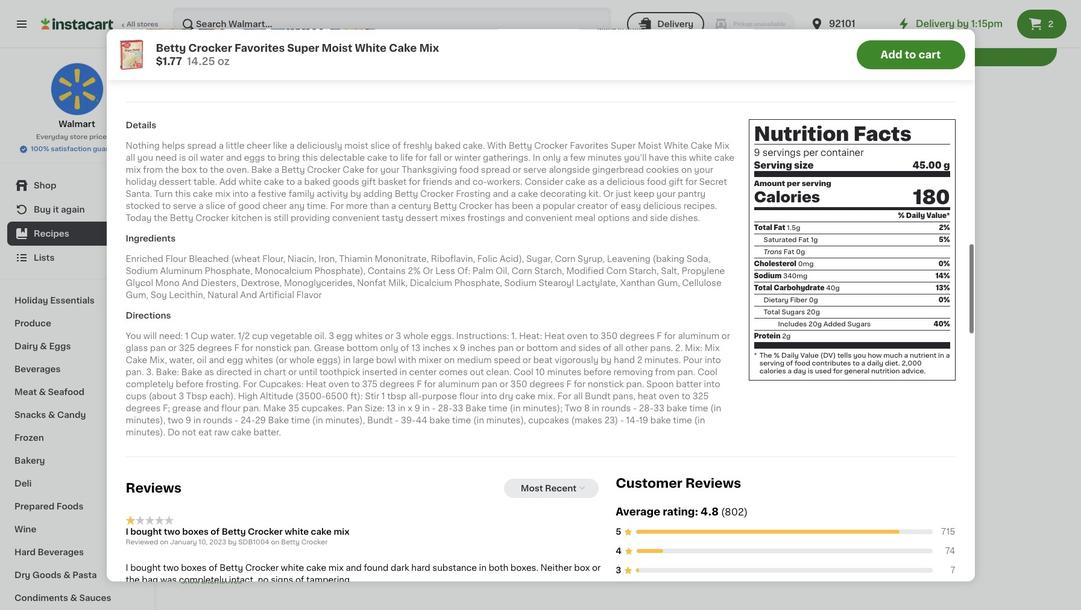 Task type: describe. For each thing, give the bounding box(es) containing it.
need:
[[159, 333, 183, 341]]

bake right 19
[[651, 417, 671, 425]]

is inside * the % daily value (dv) tells you how much a nutrient in a serving of food contributes to a daily diet. 2,000 calories a day is used for general nutrition advice.
[[808, 369, 814, 375]]

moist inside "1 18.25-ounce package white cake mix betty crocker favorites super moist white cake mix $1.77"
[[208, 271, 232, 279]]

increment quantity image for package
[[265, 209, 280, 223]]

1 vertical spatial delicious
[[643, 202, 682, 211]]

other
[[626, 345, 648, 353]]

riboflavin,
[[431, 255, 475, 264]]

crocker inside betty crocker favorites super moist white cake mix $1.77 14.25 oz
[[188, 43, 232, 52]]

frosting
[[696, 247, 730, 255]]

for down vigorously
[[574, 381, 586, 389]]

container
[[821, 149, 864, 158]]

into right pour at the right bottom
[[705, 357, 721, 365]]

crocker up in
[[534, 142, 568, 150]]

prepared
[[727, 235, 767, 243]]

full
[[401, 56, 414, 64]]

all
[[127, 21, 135, 28]]

a right 'nutrient'
[[946, 353, 950, 360]]

14- inside you will need: 1 cup water. 1/2 cup vegetable oil. 3 egg whites or 3 whole eggs. instructions: 1. heat: heat oven to 350 degrees f for aluminum or glass pan or 325 degrees f for nonstick pan. grease bottom only of 13 inches x 9 inches pan or bottom and sides of all other pans. 2. mix: mix cake mix, water, oil and egg whites (or whole eggs) in large bowl with mixer on medium speed or beat vigorously by hand 2 minutes. pour into pan. 3. bake: bake as directed in chart or until toothpick inserted in center comes out clean. cool 10 minutes before removing from pan. cool completely before frosting. for cupcakes: heat oven to 375 degrees f for aluminum pan or 350 degrees f for nonstick pan. spoon batter into cups (about 3 tbsp each). high altitude (3500-6500 ft): stir 1 tbsp all-purpose flour into dry cake mix. for all bundt pans, heat oven to 325 degrees f; grease and flour pan. make 35 cupcakes. pan size: 13 in x 9 in - 28-33 bake time (in minutes); two 8 in rounds - 28-33 bake time (in minutes), two 9 in rounds - 24-29 bake time (in minutes), bundt - 39-44 bake time (in minutes), cupcakes (makes 23) - 14-19 bake time (in minutes). do not eat raw cake batter.
[[626, 417, 639, 425]]

2% inside enriched flour bleached (wheat flour, niacin, iron, thiamin mononitrate, riboflavin, folic acid), sugar, corn syrup, leavening (baking soda, sodium aluminum phosphate, monocalcium phosphate), contains 2% or less of: palm oil, corn starch, modified corn starch, salt, propylene glycol mono and diesters, dextrose, monoglycerides, nonfat milk, dicalcium phosphate, sodium stearoyl lactylate, xanthan gum, cellulose gum, soy lecithin, natural and artificial flavor
[[408, 267, 421, 276]]

cake inside "1 18.25-ounce package white cake mix betty crocker favorites super moist white cake mix $1.77"
[[261, 271, 282, 279]]

white down oven.
[[239, 178, 262, 187]]

alternatives inside great value grade aa cage free large white eggs $4.84 show alternatives
[[330, 297, 371, 303]]

1 vertical spatial rounds
[[203, 417, 233, 425]]

2 horizontal spatial oven
[[659, 393, 680, 401]]

dry
[[14, 572, 30, 580]]

in up "ingredients"
[[968, 25, 974, 32]]

1 vertical spatial oven
[[329, 381, 349, 389]]

on right sdb1004
[[271, 540, 280, 547]]

decorating
[[540, 190, 586, 199]]

0 vertical spatial water
[[221, 541, 246, 549]]

0 horizontal spatial whole
[[289, 357, 315, 365]]

1 vertical spatial dessert
[[406, 214, 438, 223]]

0 vertical spatial before
[[584, 369, 612, 377]]

eggs inside great value grade aa cage free large white eggs $4.84 show alternatives
[[310, 271, 331, 279]]

f up two
[[567, 381, 572, 389]]

white inside nothing helps spread a little cheer like a deliciously moist slice of freshly baked cake. with betty crocker favorites super moist white cake mix all you need is oil  water and eggs to bring this delectable cake to life for fall or winter gatherings. in only a few minutes  you'll have this white cake mix from the box to the oven. bake a betty crocker cake for your thanksgiving food spread or serve alongside gingerbread cookies on your holiday dessert table. add white cake to a baked goods gift basket for friends and co-workers. consider cake as a delicious food gift for secret santa. turn this cake mix into a festive family activity by adding betty crocker frosting and a cake decorating kit. or just keep your pantry stocked to serve a slice of good cheer  any time. for more than a century  betty crocker has been a popular creator of easy  delicious recipes. today  the betty crocker kitchen is still providing convenient  tasty dessert mixes  frostings  and convenient meal options and side dishes.
[[664, 142, 689, 150]]

a down workers.
[[511, 190, 516, 199]]

2 horizontal spatial corn
[[606, 267, 627, 276]]

super inside nothing helps spread a little cheer like a deliciously moist slice of freshly baked cake. with betty crocker favorites super moist white cake mix all you need is oil  water and eggs to bring this delectable cake to life for fall or winter gatherings. in only a few minutes  you'll have this white cake mix from the box to the oven. bake a betty crocker cake for your thanksgiving food spread or serve alongside gingerbread cookies on your holiday dessert table. add white cake to a baked goods gift basket for friends and co-workers. consider cake as a delicious food gift for secret santa. turn this cake mix into a festive family activity by adding betty crocker frosting and a cake decorating kit. or just keep your pantry stocked to serve a slice of good cheer  any time. for more than a century  betty crocker has been a popular creator of easy  delicious recipes. today  the betty crocker kitchen is still providing convenient  tasty dessert mixes  frostings  and convenient meal options and side dishes.
[[611, 142, 636, 150]]

2 horizontal spatial this
[[671, 154, 687, 162]]

white inside 2 cups prepared white frosting (from a 14- ounce can) pillsbury creamy supreme white frosting
[[736, 283, 761, 291]]

rose
[[468, 259, 489, 267]]

1 vertical spatial beverages
[[38, 549, 84, 557]]

bought for i bought two boxes of betty crocker white cake mix and found dark hard substance in both boxes. neither box or the bag was completely intact, no signs of tampering.
[[130, 565, 161, 573]]

only inside nothing helps spread a little cheer like a deliciously moist slice of freshly baked cake. with betty crocker favorites super moist white cake mix all you need is oil  water and eggs to bring this delectable cake to life for fall or winter gatherings. in only a few minutes  you'll have this white cake mix from the box to the oven. bake a betty crocker cake for your thanksgiving food spread or serve alongside gingerbread cookies on your holiday dessert table. add white cake to a baked goods gift basket for friends and co-workers. consider cake as a delicious food gift for secret santa. turn this cake mix into a festive family activity by adding betty crocker frosting and a cake decorating kit. or just keep your pantry stocked to serve a slice of good cheer  any time. for more than a century  betty crocker has been a popular creator of easy  delicious recipes. today  the betty crocker kitchen is still providing convenient  tasty dessert mixes  frostings  and convenient meal options and side dishes.
[[543, 154, 561, 162]]

enriched
[[126, 255, 163, 264]]

0 horizontal spatial this
[[175, 190, 191, 199]]

a up family
[[297, 178, 302, 187]]

mix inside betty crocker favorites super moist white cake mix $1.77 14.25 oz
[[419, 43, 439, 52]]

oil inside nothing helps spread a little cheer like a deliciously moist slice of freshly baked cake. with betty crocker favorites super moist white cake mix all you need is oil  water and eggs to bring this delectable cake to life for fall or winter gatherings. in only a few minutes  you'll have this white cake mix from the box to the oven. bake a betty crocker cake for your thanksgiving food spread or serve alongside gingerbread cookies on your holiday dessert table. add white cake to a baked goods gift basket for friends and co-workers. consider cake as a delicious food gift for secret santa. turn this cake mix into a festive family activity by adding betty crocker frosting and a cake decorating kit. or just keep your pantry stocked to serve a slice of good cheer  any time. for more than a century  betty crocker has been a popular creator of easy  delicious recipes. today  the betty crocker kitchen is still providing convenient  tasty dessert mixes  frostings  and convenient meal options and side dishes.
[[188, 154, 198, 162]]

2 stock from the left
[[976, 25, 995, 32]]

1 vertical spatial aluminum
[[438, 381, 480, 389]]

mix up "holiday"
[[126, 166, 141, 175]]

cake inside i bought two boxes of betty crocker white cake mix and found dark hard substance in both boxes. neither box or the bag was completely intact, no signs of tampering.
[[306, 565, 326, 573]]

needed for wilton rose gel food coloring, 1 oz.
[[502, 247, 535, 255]]

diesters,
[[201, 279, 239, 288]]

the up table.
[[210, 166, 224, 175]]

1 vertical spatial 325
[[693, 393, 709, 401]]

recipes.
[[684, 202, 717, 211]]

to down batter in the right bottom of the page
[[682, 393, 691, 401]]

1 horizontal spatial is
[[265, 214, 272, 223]]

1 many in stock link from the left
[[496, 0, 666, 36]]

4 for 4
[[616, 548, 622, 556]]

have inside nothing helps spread a little cheer like a deliciously moist slice of freshly baked cake. with betty crocker favorites super moist white cake mix all you need is oil  water and eggs to bring this delectable cake to life for fall or winter gatherings. in only a few minutes  you'll have this white cake mix from the box to the oven. bake a betty crocker cake for your thanksgiving food spread or serve alongside gingerbread cookies on your holiday dessert table. add white cake to a baked goods gift basket for friends and co-workers. consider cake as a delicious food gift for secret santa. turn this cake mix into a festive family activity by adding betty crocker frosting and a cake decorating kit. or just keep your pantry stocked to serve a slice of good cheer  any time. for more than a century  betty crocker has been a popular creator of easy  delicious recipes. today  the betty crocker kitchen is still providing convenient  tasty dessert mixes  frostings  and convenient meal options and side dishes.
[[649, 154, 669, 162]]

good
[[238, 202, 260, 211]]

0% for dietary fiber 0g
[[939, 298, 950, 304]]

moist inside nothing helps spread a little cheer like a deliciously moist slice of freshly baked cake. with betty crocker favorites super moist white cake mix all you need is oil  water and eggs to bring this delectable cake to life for fall or winter gatherings. in only a few minutes  you'll have this white cake mix from the box to the oven. bake a betty crocker cake for your thanksgiving food spread or serve alongside gingerbread cookies on your holiday dessert table. add white cake to a baked goods gift basket for friends and co-workers. consider cake as a delicious food gift for secret santa. turn this cake mix into a festive family activity by adding betty crocker frosting and a cake decorating kit. or just keep your pantry stocked to serve a slice of good cheer  any time. for more than a century  betty crocker has been a popular creator of easy  delicious recipes. today  the betty crocker kitchen is still providing convenient  tasty dessert mixes  frostings  and convenient meal options and side dishes.
[[638, 142, 662, 150]]

and up has on the top
[[493, 190, 509, 199]]

40%
[[934, 322, 950, 328]]

toothpick
[[319, 369, 360, 377]]

helps
[[162, 142, 185, 150]]

per for container
[[803, 149, 819, 158]]

bake down out
[[466, 405, 487, 413]]

and down been
[[507, 214, 523, 223]]

or inside nothing helps spread a little cheer like a deliciously moist slice of freshly baked cake. with betty crocker favorites super moist white cake mix all you need is oil  water and eggs to bring this delectable cake to life for fall or winter gatherings. in only a few minutes  you'll have this white cake mix from the box to the oven. bake a betty crocker cake for your thanksgiving food spread or serve alongside gingerbread cookies on your holiday dessert table. add white cake to a baked goods gift basket for friends and co-workers. consider cake as a delicious food gift for secret santa. turn this cake mix into a festive family activity by adding betty crocker frosting and a cake decorating kit. or just keep your pantry stocked to serve a slice of good cheer  any time. for more than a century  betty crocker has been a popular creator of easy  delicious recipes. today  the betty crocker kitchen is still providing convenient  tasty dessert mixes  frostings  and convenient meal options and side dishes.
[[603, 190, 614, 199]]

1 horizontal spatial reviews
[[686, 478, 741, 491]]

1 horizontal spatial serving
[[802, 180, 832, 188]]

white inside great value grade aa cage free large white eggs $4.84 show alternatives
[[381, 259, 406, 267]]

1 vertical spatial show alternatives
[[310, 567, 371, 573]]

in left chart
[[254, 369, 262, 377]]

0 horizontal spatial eggs
[[49, 343, 71, 351]]

activity
[[317, 190, 348, 199]]

1 vertical spatial spread
[[481, 166, 511, 175]]

betty up 18.25- on the top left of page
[[170, 214, 193, 223]]

3 unselect item image from the left
[[783, 101, 794, 111]]

for down 1/2
[[242, 345, 253, 353]]

show inside great value grade aa cage free large white eggs $4.84 show alternatives
[[310, 297, 329, 303]]

0 vertical spatial cheer
[[247, 142, 271, 150]]

oil inside you will need: 1 cup water. 1/2 cup vegetable oil. 3 egg whites or 3 whole eggs. instructions: 1. heat: heat oven to 350 degrees f for aluminum or glass pan or 325 degrees f for nonstick pan. grease bottom only of 13 inches x 9 inches pan or bottom and sides of all other pans. 2. mix: mix cake mix, water, oil and egg whites (or whole eggs) in large bowl with mixer on medium speed or beat vigorously by hand 2 minutes. pour into pan. 3. bake: bake as directed in chart or until toothpick inserted in center comes out clean. cool 10 minutes before removing from pan. cool completely before frosting. for cupcakes: heat oven to 375 degrees f for aluminum pan or 350 degrees f for nonstick pan. spoon batter into cups (about 3 tbsp each). high altitude (3500-6500 ft): stir 1 tbsp all-purpose flour into dry cake mix. for all bundt pans, heat oven to 325 degrees f; grease and flour pan. make 35 cupcakes. pan size: 13 in x 9 in - 28-33 bake time (in minutes); two 8 in rounds - 28-33 bake time (in minutes), two 9 in rounds - 24-29 bake time (in minutes), bundt - 39-44 bake time (in minutes), cupcakes (makes 23) - 14-19 bake time (in minutes). do not eat raw cake batter.
[[197, 357, 207, 365]]

great inside 16 drops yellow food coloring, or as needed great value gel food colors, classic $3.88
[[567, 259, 591, 267]]

to up table.
[[199, 166, 208, 175]]

degrees up mix.
[[530, 381, 565, 389]]

do
[[168, 429, 180, 437]]

or left "beat" at the bottom
[[523, 357, 531, 365]]

holiday essentials
[[14, 297, 95, 305]]

in up eat
[[194, 417, 201, 425]]

1 horizontal spatial all
[[574, 393, 583, 401]]

white inside "i bought two boxes of betty crocker white cake mix reviewed on january 10, 2023 by sdb1004 on betty crocker"
[[285, 529, 309, 537]]

betty up the century
[[395, 190, 418, 199]]

0 horizontal spatial 325
[[179, 345, 195, 353]]

for down the thanksgiving
[[409, 178, 421, 187]]

mix inside you will need: 1 cup water. 1/2 cup vegetable oil. 3 egg whites or 3 whole eggs. instructions: 1. heat: heat oven to 350 degrees f for aluminum or glass pan or 325 degrees f for nonstick pan. grease bottom only of 13 inches x 9 inches pan or bottom and sides of all other pans. 2. mix: mix cake mix, water, oil and egg whites (or whole eggs) in large bowl with mixer on medium speed or beat vigorously by hand 2 minutes. pour into pan. 3. bake: bake as directed in chart or until toothpick inserted in center comes out clean. cool 10 minutes before removing from pan. cool completely before frosting. for cupcakes: heat oven to 375 degrees f for aluminum pan or 350 degrees f for nonstick pan. spoon batter into cups (about 3 tbsp each). high altitude (3500-6500 ft): stir 1 tbsp all-purpose flour into dry cake mix. for all bundt pans, heat oven to 325 degrees f; grease and flour pan. make 35 cupcakes. pan size: 13 in x 9 in - 28-33 bake time (in minutes); two 8 in rounds - 28-33 bake time (in minutes), two 9 in rounds - 24-29 bake time (in minutes), bundt - 39-44 bake time (in minutes), cupcakes (makes 23) - 14-19 bake time (in minutes). do not eat raw cake batter.
[[705, 345, 720, 353]]

cake inside you will need: 1 cup water. 1/2 cup vegetable oil. 3 egg whites or 3 whole eggs. instructions: 1. heat: heat oven to 350 degrees f for aluminum or glass pan or 325 degrees f for nonstick pan. grease bottom only of 13 inches x 9 inches pan or bottom and sides of all other pans. 2. mix: mix cake mix, water, oil and egg whites (or whole eggs) in large bowl with mixer on medium speed or beat vigorously by hand 2 minutes. pour into pan. 3. bake: bake as directed in chart or until toothpick inserted in center comes out clean. cool 10 minutes before removing from pan. cool completely before frosting. for cupcakes: heat oven to 375 degrees f for aluminum pan or 350 degrees f for nonstick pan. spoon batter into cups (about 3 tbsp each). high altitude (3500-6500 ft): stir 1 tbsp all-purpose flour into dry cake mix. for all bundt pans, heat oven to 325 degrees f; grease and flour pan. make 35 cupcakes. pan size: 13 in x 9 in - 28-33 bake time (in minutes); two 8 in rounds - 28-33 bake time (in minutes), two 9 in rounds - 24-29 bake time (in minutes), bundt - 39-44 bake time (in minutes), cupcakes (makes 23) - 14-19 bake time (in minutes). do not eat raw cake batter.
[[126, 357, 147, 365]]

the inside i bought two boxes of betty crocker white cake mix and found dark hard substance in both boxes. neither box or the bag was completely intact, no signs of tampering.
[[126, 577, 140, 585]]

or inside the 4 drops red food coloring, or as needed wilton rose gel food coloring, 1 oz. $2.12
[[479, 247, 488, 255]]

cake down moist at left
[[367, 154, 387, 162]]

spoon
[[647, 381, 674, 389]]

2 starch, from the left
[[629, 267, 659, 276]]

mix inside nothing helps spread a little cheer like a deliciously moist slice of freshly baked cake. with betty crocker favorites super moist white cake mix all you need is oil  water and eggs to bring this delectable cake to life for fall or winter gatherings. in only a few minutes  you'll have this white cake mix from the box to the oven. bake a betty crocker cake for your thanksgiving food spread or serve alongside gingerbread cookies on your holiday dessert table. add white cake to a baked goods gift basket for friends and co-workers. consider cake as a delicious food gift for secret santa. turn this cake mix into a festive family activity by adding betty crocker frosting and a cake decorating kit. or just keep your pantry stocked to serve a slice of good cheer  any time. for more than a century  betty crocker has been a popular creator of easy  delicious recipes. today  the betty crocker kitchen is still providing convenient  tasty dessert mixes  frostings  and convenient meal options and side dishes.
[[715, 142, 730, 150]]

condiments
[[14, 595, 68, 603]]

1 many from the left
[[597, 25, 616, 32]]

cake up secret
[[691, 142, 712, 150]]

of up 'options'
[[610, 202, 619, 211]]

0 vertical spatial aluminum
[[678, 333, 720, 341]]

0 vertical spatial 13
[[412, 345, 421, 353]]

servings per container
[[763, 149, 864, 158]]

1 vertical spatial water
[[226, 553, 250, 561]]

0 horizontal spatial gum,
[[126, 292, 148, 300]]

a right like
[[290, 142, 295, 150]]

altitude
[[260, 393, 293, 401]]

the left full
[[385, 56, 399, 64]]

2 horizontal spatial all
[[614, 345, 623, 353]]

a up 2,000
[[904, 353, 908, 360]]

recipes link
[[7, 222, 147, 246]]

0 horizontal spatial baked
[[304, 178, 330, 187]]

0 horizontal spatial x
[[408, 405, 412, 413]]

product group containing 1 cup water
[[181, 390, 285, 587]]

white inside i bought two boxes of betty crocker white cake mix and found dark hard substance in both boxes. neither box or the bag was completely intact, no signs of tampering.
[[281, 565, 304, 573]]

1 bottom from the left
[[347, 345, 378, 353]]

cholesterol
[[754, 261, 797, 268]]

food inside 16 drops yellow food coloring, or as needed great value gel food colors, classic $3.88
[[636, 235, 656, 243]]

1 horizontal spatial bundt
[[585, 393, 611, 401]]

19
[[639, 417, 649, 425]]

0 horizontal spatial before
[[176, 381, 204, 389]]

1 28- from the left
[[438, 405, 453, 413]]

0 horizontal spatial for
[[243, 381, 257, 389]]

9 up not
[[186, 417, 191, 425]]

frozen
[[14, 434, 44, 443]]

f down 1/2
[[234, 345, 239, 353]]

essentials
[[50, 297, 95, 305]]

from inside nothing helps spread a little cheer like a deliciously moist slice of freshly baked cake. with betty crocker favorites super moist white cake mix all you need is oil  water and eggs to bring this delectable cake to life for fall or winter gatherings. in only a few minutes  you'll have this white cake mix from the box to the oven. bake a betty crocker cake for your thanksgiving food spread or serve alongside gingerbread cookies on your holiday dessert table. add white cake to a baked goods gift basket for friends and co-workers. consider cake as a delicious food gift for secret santa. turn this cake mix into a festive family activity by adding betty crocker frosting and a cake decorating kit. or just keep your pantry stocked to serve a slice of good cheer  any time. for more than a century  betty crocker has been a popular creator of easy  delicious recipes. today  the betty crocker kitchen is still providing convenient  tasty dessert mixes  frostings  and convenient meal options and side dishes.
[[143, 166, 163, 175]]

confirm
[[487, 56, 520, 64]]

cake right dry
[[516, 393, 536, 401]]

value inside 16 drops yellow food coloring, or as needed great value gel food colors, classic $3.88
[[593, 259, 616, 267]]

0 horizontal spatial 350
[[511, 381, 528, 389]]

1 vertical spatial egg
[[227, 357, 243, 365]]

of right signs at the left bottom of page
[[296, 577, 304, 585]]

food for great value gel food colors, classic
[[635, 259, 657, 267]]

or up dry
[[500, 381, 508, 389]]

degrees down (about
[[126, 405, 161, 413]]

food inside * the % daily value (dv) tells you how much a nutrient in a serving of food contributes to a daily diet. 2,000 calories a day is used for general nutrition advice.
[[795, 361, 811, 368]]

crocker down delectable
[[307, 166, 341, 175]]

2 many in stock link from the left
[[846, 0, 1016, 36]]

and down little
[[226, 154, 242, 162]]

0 vertical spatial gum,
[[658, 279, 680, 288]]

a down bring
[[274, 166, 279, 175]]

1 horizontal spatial corn
[[555, 255, 576, 264]]

5 inside button
[[933, 37, 940, 47]]

on right 'based'
[[280, 56, 291, 64]]

of up with
[[401, 345, 409, 353]]

1 inside 1 cup water lifewtr water enhanced water $9.48 show alternatives
[[181, 529, 185, 537]]

0 vertical spatial rounds
[[602, 405, 631, 413]]

degrees down water.
[[197, 345, 232, 353]]

crocker down ⅓ on the bottom left of the page
[[301, 540, 328, 547]]

wilton
[[438, 259, 465, 267]]

1/2
[[238, 333, 250, 341]]

2 inside you will need: 1 cup water. 1/2 cup vegetable oil. 3 egg whites or 3 whole eggs. instructions: 1. heat: heat oven to 350 degrees f for aluminum or glass pan or 325 degrees f for nonstick pan. grease bottom only of 13 inches x 9 inches pan or bottom and sides of all other pans. 2. mix: mix cake mix, water, oil and egg whites (or whole eggs) in large bowl with mixer on medium speed or beat vigorously by hand 2 minutes. pour into pan. 3. bake: bake as directed in chart or until toothpick inserted in center comes out clean. cool 10 minutes before removing from pan. cool completely before frosting. for cupcakes: heat oven to 375 degrees f for aluminum pan or 350 degrees f for nonstick pan. spoon batter into cups (about 3 tbsp each). high altitude (3500-6500 ft): stir 1 tbsp all-purpose flour into dry cake mix. for all bundt pans, heat oven to 325 degrees f; grease and flour pan. make 35 cupcakes. pan size: 13 in x 9 in - 28-33 bake time (in minutes); two 8 in rounds - 28-33 bake time (in minutes), two 9 in rounds - 24-29 bake time (in minutes), bundt - 39-44 bake time (in minutes), cupcakes (makes 23) - 14-19 bake time (in minutes). do not eat raw cake batter.
[[637, 357, 642, 365]]

heat:
[[519, 333, 542, 341]]

everyday store prices
[[36, 134, 111, 141]]

delectable
[[320, 154, 365, 162]]

you may already have
[[181, 347, 326, 359]]

for down center
[[424, 381, 436, 389]]

betty up 2023
[[222, 529, 246, 537]]

16 drops yellow food coloring, or as needed great value gel food colors, classic $3.88
[[567, 235, 664, 291]]

tbsp
[[387, 393, 407, 401]]

from inside you will need: 1 cup water. 1/2 cup vegetable oil. 3 egg whites or 3 whole eggs. instructions: 1. heat: heat oven to 350 degrees f for aluminum or glass pan or 325 degrees f for nonstick pan. grease bottom only of 13 inches x 9 inches pan or bottom and sides of all other pans. 2. mix: mix cake mix, water, oil and egg whites (or whole eggs) in large bowl with mixer on medium speed or beat vigorously by hand 2 minutes. pour into pan. 3. bake: bake as directed in chart or until toothpick inserted in center comes out clean. cool 10 minutes before removing from pan. cool completely before frosting. for cupcakes: heat oven to 375 degrees f for aluminum pan or 350 degrees f for nonstick pan. spoon batter into cups (about 3 tbsp each). high altitude (3500-6500 ft): stir 1 tbsp all-purpose flour into dry cake mix. for all bundt pans, heat oven to 325 degrees f; grease and flour pan. make 35 cupcakes. pan size: 13 in x 9 in - 28-33 bake time (in minutes); two 8 in rounds - 28-33 bake time (in minutes), two 9 in rounds - 24-29 bake time (in minutes), bundt - 39-44 bake time (in minutes), cupcakes (makes 23) - 14-19 bake time (in minutes). do not eat raw cake batter.
[[655, 369, 675, 377]]

corn
[[898, 235, 918, 243]]

pan. up batter in the right bottom of the page
[[677, 369, 696, 377]]

in right 8
[[592, 405, 600, 413]]

0g for trans fat 0g
[[796, 249, 805, 256]]

0 vertical spatial flour
[[459, 393, 479, 401]]

4 decrement quantity image from the left
[[830, 209, 844, 223]]

hand
[[614, 357, 635, 365]]

show up tampering.
[[310, 567, 329, 573]]

cart inside button
[[1020, 37, 1043, 47]]

2 convenient from the left
[[526, 214, 573, 223]]

or down gatherings.
[[513, 166, 521, 175]]

0 vertical spatial store
[[293, 56, 315, 64]]

& inside the "dry goods & pasta" link
[[63, 572, 70, 580]]

2 gift from the left
[[669, 178, 683, 187]]

alternatives down supreme
[[716, 309, 757, 315]]

0 vertical spatial dessert
[[159, 178, 191, 187]]

cup for ⅓ cup vegetable oil wesson vegetable oil
[[319, 529, 335, 537]]

1 horizontal spatial egg
[[336, 333, 353, 341]]

0 vertical spatial nonstick
[[255, 345, 292, 353]]

* the % daily value (dv) tells you how much a nutrient in a serving of food contributes to a daily diet. 2,000 calories a day is used for general nutrition advice.
[[754, 353, 950, 375]]

cage
[[310, 259, 332, 267]]

gatherings.
[[483, 154, 531, 162]]

for up pans.
[[664, 333, 676, 341]]

a up tasty
[[391, 202, 396, 211]]

dry goods & pasta link
[[7, 565, 147, 587]]

beverages link
[[7, 358, 147, 381]]

4 for 4 drops red food coloring, or as needed wilton rose gel food coloring, 1 oz. $2.12
[[438, 235, 444, 243]]

in inside * the % daily value (dv) tells you how much a nutrient in a serving of food contributes to a daily diet. 2,000 calories a day is used for general nutrition advice.
[[938, 353, 944, 360]]

for inside nothing helps spread a little cheer like a deliciously moist slice of freshly baked cake. with betty crocker favorites super moist white cake mix all you need is oil  water and eggs to bring this delectable cake to life for fall or winter gatherings. in only a few minutes  you'll have this white cake mix from the box to the oven. bake a betty crocker cake for your thanksgiving food spread or serve alongside gingerbread cookies on your holiday dessert table. add white cake to a baked goods gift basket for friends and co-workers. consider cake as a delicious food gift for secret santa. turn this cake mix into a festive family activity by adding betty crocker frosting and a cake decorating kit. or just keep your pantry stocked to serve a slice of good cheer  any time. for more than a century  betty crocker has been a popular creator of easy  delicious recipes. today  the betty crocker kitchen is still providing convenient  tasty dessert mixes  frostings  and convenient meal options and side dishes.
[[330, 202, 344, 211]]

for up pantry
[[686, 178, 697, 187]]

0 horizontal spatial whites
[[245, 357, 273, 365]]

1 vertical spatial cheer
[[263, 202, 287, 211]]

white up secret
[[689, 154, 712, 162]]

a right been
[[536, 202, 541, 211]]

1 vertical spatial serve
[[173, 202, 196, 211]]

1 vertical spatial store
[[70, 134, 88, 141]]

great inside great value grade aa cage free large white eggs $4.84 show alternatives
[[310, 247, 334, 255]]

1 horizontal spatial %
[[898, 213, 905, 220]]

betty crocker favorites super moist white cake mix $1.77 14.25 oz
[[156, 43, 439, 66]]

saturated
[[764, 237, 797, 244]]

based
[[252, 56, 278, 64]]

crocker inside i bought two boxes of betty crocker white cake mix and found dark hard substance in both boxes. neither box or the bag was completely intact, no signs of tampering.
[[245, 565, 279, 573]]

& for snacks
[[48, 411, 55, 420]]

bake down make
[[268, 417, 289, 425]]

f down center
[[417, 381, 422, 389]]

0 horizontal spatial phosphate,
[[205, 267, 253, 276]]

buy
[[34, 206, 51, 214]]

and down each).
[[203, 405, 219, 413]]

folic
[[477, 255, 498, 264]]

oven.
[[226, 166, 249, 175]]

increment quantity image for 16 drops yellow food coloring, or as needed
[[652, 209, 666, 223]]

bag
[[142, 577, 158, 585]]

vegetable inside you will need: 1 cup water. 1/2 cup vegetable oil. 3 egg whites or 3 whole eggs. instructions: 1. heat: heat oven to 350 degrees f for aluminum or glass pan or 325 degrees f for nonstick pan. grease bottom only of 13 inches x 9 inches pan or bottom and sides of all other pans. 2. mix: mix cake mix, water, oil and egg whites (or whole eggs) in large bowl with mixer on medium speed or beat vigorously by hand 2 minutes. pour into pan. 3. bake: bake as directed in chart or until toothpick inserted in center comes out clean. cool 10 minutes before removing from pan. cool completely before frosting. for cupcakes: heat oven to 375 degrees f for aluminum pan or 350 degrees f for nonstick pan. spoon batter into cups (about 3 tbsp each). high altitude (3500-6500 ft): stir 1 tbsp all-purpose flour into dry cake mix. for all bundt pans, heat oven to 325 degrees f; grease and flour pan. make 35 cupcakes. pan size: 13 in x 9 in - 28-33 bake time (in minutes); two 8 in rounds - 28-33 bake time (in minutes), two 9 in rounds - 24-29 bake time (in minutes), bundt - 39-44 bake time (in minutes), cupcakes (makes 23) - 14-19 bake time (in minutes). do not eat raw cake batter.
[[270, 333, 312, 341]]

0 vertical spatial show alternatives
[[696, 309, 757, 315]]

white inside "1 18.25-ounce package white cake mix betty crocker favorites super moist white cake mix $1.77"
[[234, 271, 259, 279]]

nonfat
[[357, 279, 386, 288]]

you for you will need: 1 cup water. 1/2 cup vegetable oil. 3 egg whites or 3 whole eggs. instructions: 1. heat: heat oven to 350 degrees f for aluminum or glass pan or 325 degrees f for nonstick pan. grease bottom only of 13 inches x 9 inches pan or bottom and sides of all other pans. 2. mix: mix cake mix, water, oil and egg whites (or whole eggs) in large bowl with mixer on medium speed or beat vigorously by hand 2 minutes. pour into pan. 3. bake: bake as directed in chart or until toothpick inserted in center comes out clean. cool 10 minutes before removing from pan. cool completely before frosting. for cupcakes: heat oven to 375 degrees f for aluminum pan or 350 degrees f for nonstick pan. spoon batter into cups (about 3 tbsp each). high altitude (3500-6500 ft): stir 1 tbsp all-purpose flour into dry cake mix. for all bundt pans, heat oven to 325 degrees f; grease and flour pan. make 35 cupcakes. pan size: 13 in x 9 in - 28-33 bake time (in minutes); two 8 in rounds - 28-33 bake time (in minutes), two 9 in rounds - 24-29 bake time (in minutes), bundt - 39-44 bake time (in minutes), cupcakes (makes 23) - 14-19 bake time (in minutes). do not eat raw cake batter.
[[126, 333, 141, 341]]

completely inside you will need: 1 cup water. 1/2 cup vegetable oil. 3 egg whites or 3 whole eggs. instructions: 1. heat: heat oven to 350 degrees f for aluminum or glass pan or 325 degrees f for nonstick pan. grease bottom only of 13 inches x 9 inches pan or bottom and sides of all other pans. 2. mix: mix cake mix, water, oil and egg whites (or whole eggs) in large bowl with mixer on medium speed or beat vigorously by hand 2 minutes. pour into pan. 3. bake: bake as directed in chart or until toothpick inserted in center comes out clean. cool 10 minutes before removing from pan. cool completely before frosting. for cupcakes: heat oven to 375 degrees f for aluminum pan or 350 degrees f for nonstick pan. spoon batter into cups (about 3 tbsp each). high altitude (3500-6500 ft): stir 1 tbsp all-purpose flour into dry cake mix. for all bundt pans, heat oven to 325 degrees f; grease and flour pan. make 35 cupcakes. pan size: 13 in x 9 in - 28-33 bake time (in minutes); two 8 in rounds - 28-33 bake time (in minutes), two 9 in rounds - 24-29 bake time (in minutes), bundt - 39-44 bake time (in minutes), cupcakes (makes 23) - 14-19 bake time (in minutes). do not eat raw cake batter.
[[126, 381, 174, 389]]

serving size
[[754, 161, 814, 170]]

condiments & sauces
[[14, 595, 111, 603]]

to up 'sides'
[[590, 333, 599, 341]]

rating:
[[663, 508, 698, 518]]

to up ft):
[[351, 381, 360, 389]]

pan down clean.
[[482, 381, 498, 389]]

cups inside 2 cups prepared white frosting (from a 14- ounce can) pillsbury creamy supreme white frosting
[[703, 235, 725, 243]]

0 horizontal spatial flour
[[221, 405, 241, 413]]

1 horizontal spatial 350
[[601, 333, 618, 341]]

(3500-
[[296, 393, 325, 401]]

0 horizontal spatial is
[[179, 154, 186, 162]]

boxes.
[[511, 565, 539, 573]]

out
[[470, 369, 484, 377]]

mix inside "1 18.25-ounce package white cake mix betty crocker favorites super moist white cake mix $1.77"
[[181, 283, 196, 291]]

0 horizontal spatial 13
[[387, 405, 396, 413]]

meat & seafood link
[[7, 381, 147, 404]]

alternatives up tampering.
[[330, 567, 371, 573]]

- left 24-
[[235, 417, 238, 425]]

mix inside "1 18.25-ounce package white cake mix betty crocker favorites super moist white cake mix $1.77"
[[230, 247, 246, 255]]

0 horizontal spatial spread
[[187, 142, 217, 150]]

lifewtr
[[181, 541, 219, 549]]

cake inside betty crocker favorites super moist white cake mix $1.77 14.25 oz
[[389, 43, 417, 52]]

increment quantity image for 2 cups prepared white frosting (from a 14- ounce can)
[[780, 209, 795, 223]]

9 down all-
[[415, 405, 420, 413]]

unselect item image for aa
[[397, 101, 408, 111]]

signs
[[271, 577, 293, 585]]

box inside i bought two boxes of betty crocker white cake mix and found dark hard substance in both boxes. neither box or the bag was completely intact, no signs of tampering.
[[574, 565, 590, 573]]

39-
[[401, 417, 416, 425]]

ingredients
[[942, 37, 1004, 47]]

0 horizontal spatial sodium
[[126, 267, 158, 276]]

bake down batter in the right bottom of the page
[[667, 405, 687, 413]]

phosphate),
[[314, 267, 366, 276]]

1 horizontal spatial daily
[[906, 213, 925, 220]]

show inside 1 cup water lifewtr water enhanced water $9.48 show alternatives
[[181, 579, 200, 586]]

mix inside "i bought two boxes of betty crocker white cake mix reviewed on january 10, 2023 by sdb1004 on betty crocker"
[[334, 529, 350, 537]]

to down turn
[[162, 202, 171, 211]]

2 horizontal spatial for
[[558, 393, 571, 401]]

freshly
[[403, 142, 433, 150]]

candy
[[57, 411, 86, 420]]

a up the good
[[251, 190, 256, 199]]

frosting inside nothing helps spread a little cheer like a deliciously moist slice of freshly baked cake. with betty crocker favorites super moist white cake mix all you need is oil  water and eggs to bring this delectable cake to life for fall or winter gatherings. in only a few minutes  you'll have this white cake mix from the box to the oven. bake a betty crocker cake for your thanksgiving food spread or serve alongside gingerbread cookies on your holiday dessert table. add white cake to a baked goods gift basket for friends and co-workers. consider cake as a delicious food gift for secret santa. turn this cake mix into a festive family activity by adding betty crocker frosting and a cake decorating kit. or just keep your pantry stocked to serve a slice of good cheer  any time. for more than a century  betty crocker has been a popular creator of easy  delicious recipes. today  the betty crocker kitchen is still providing convenient  tasty dessert mixes  frostings  and convenient meal options and side dishes.
[[456, 190, 491, 199]]

total for dietary fiber 0g
[[754, 286, 773, 292]]

prices
[[89, 134, 111, 141]]

1 vertical spatial slice
[[206, 202, 225, 211]]

colors,
[[567, 271, 597, 279]]

show alternatives button down dietary
[[696, 307, 800, 317]]

0 vertical spatial and
[[182, 279, 199, 288]]

flour
[[165, 255, 187, 264]]

(baking
[[653, 255, 685, 264]]

- down pans,
[[633, 405, 637, 413]]

coloring, for wilton
[[438, 247, 477, 255]]

1 horizontal spatial sugars
[[848, 322, 871, 328]]

total carbohydrate 40g
[[754, 286, 840, 292]]

1 horizontal spatial heat
[[544, 333, 565, 341]]

crocker up sdb1004
[[248, 529, 283, 537]]

1 cool from the left
[[514, 369, 534, 377]]

oil inside ⅓ cup vegetable oil wesson vegetable oil
[[383, 529, 393, 537]]

two for i bought two boxes of betty crocker white cake mix reviewed on january 10, 2023 by sdb1004 on betty crocker
[[164, 529, 180, 537]]

1 inside "1 18.25-ounce package white cake mix betty crocker favorites super moist white cake mix $1.77"
[[181, 235, 185, 243]]

2 many from the left
[[947, 25, 966, 32]]

for up basket
[[367, 166, 378, 175]]

or down need: at left bottom
[[168, 345, 177, 353]]

crocker up 18.25- on the top left of page
[[196, 214, 229, 223]]

center
[[409, 369, 437, 377]]

0 horizontal spatial have
[[294, 347, 326, 359]]

1 vertical spatial phosphate,
[[454, 279, 502, 288]]

no
[[258, 577, 269, 585]]

total for saturated fat 1g
[[754, 225, 773, 232]]

1 horizontal spatial this
[[302, 154, 318, 162]]

add to cart button
[[857, 40, 965, 69]]

moist inside betty crocker favorites super moist white cake mix $1.77 14.25 oz
[[322, 43, 352, 52]]

0 horizontal spatial heat
[[306, 381, 326, 389]]

or inside enriched flour bleached (wheat flour, niacin, iron, thiamin mononitrate, riboflavin, folic acid), sugar, corn syrup, leavening (baking soda, sodium aluminum phosphate, monocalcium phosphate), contains 2% or less of: palm oil, corn starch, modified corn starch, salt, propylene glycol mono and diesters, dextrose, monoglycerides, nonfat milk, dicalcium phosphate, sodium stearoyl lactylate, xanthan gum, cellulose gum, soy lecithin, natural and artificial flavor
[[423, 267, 433, 276]]

⅓ cup vegetable oil wesson vegetable oil
[[310, 529, 402, 549]]

or right fall
[[444, 154, 453, 162]]

1 vertical spatial and
[[240, 292, 257, 300]]

& for dairy
[[40, 343, 47, 351]]

boxes for i bought two boxes of betty crocker white cake mix and found dark hard substance in both boxes. neither box or the bag was completely intact, no signs of tampering.
[[181, 565, 207, 573]]

$1.77 inside betty crocker favorites super moist white cake mix $1.77 14.25 oz
[[156, 56, 182, 66]]

betty inside "1 18.25-ounce package white cake mix betty crocker favorites super moist white cake mix $1.77"
[[181, 259, 204, 267]]

on left january at the left bottom
[[160, 540, 168, 547]]

fat for saturated
[[799, 237, 809, 244]]

14%
[[936, 274, 950, 280]]

box inside nothing helps spread a little cheer like a deliciously moist slice of freshly baked cake. with betty crocker favorites super moist white cake mix all you need is oil  water and eggs to bring this delectable cake to life for fall or winter gatherings. in only a few minutes  you'll have this white cake mix from the box to the oven. bake a betty crocker cake for your thanksgiving food spread or serve alongside gingerbread cookies on your holiday dessert table. add white cake to a baked goods gift basket for friends and co-workers. consider cake as a delicious food gift for secret santa. turn this cake mix into a festive family activity by adding betty crocker frosting and a cake decorating kit. or just keep your pantry stocked to serve a slice of good cheer  any time. for more than a century  betty crocker has been a popular creator of easy  delicious recipes. today  the betty crocker kitchen is still providing convenient  tasty dessert mixes  frostings  and convenient meal options and side dishes.
[[181, 166, 197, 175]]

little
[[226, 142, 245, 150]]

i for i bought two boxes of betty crocker white cake mix reviewed on january 10, 2023 by sdb1004 on betty crocker
[[126, 529, 128, 537]]

the down need at the left of the page
[[165, 166, 179, 175]]

bring
[[278, 154, 300, 162]]

& for meat
[[39, 388, 46, 397]]

0 vertical spatial whole
[[403, 333, 429, 341]]

a up 'kit.'
[[600, 178, 605, 187]]

by inside "i bought two boxes of betty crocker white cake mix reviewed on january 10, 2023 by sdb1004 on betty crocker"
[[228, 540, 237, 547]]

increment quantity image inside the product group
[[909, 209, 924, 223]]

customer reviews
[[616, 478, 741, 491]]

0 vertical spatial sugars
[[782, 310, 805, 316]]

of inside * the % daily value (dv) tells you how much a nutrient in a serving of food contributes to a daily diet. 2,000 calories a day is used for general nutrition advice.
[[786, 361, 793, 368]]

much
[[884, 353, 903, 360]]

1 starch, from the left
[[535, 267, 564, 276]]

sugar,
[[527, 255, 553, 264]]

show alternatives button down the nonfat
[[310, 295, 413, 305]]

ounce inside 2 cups prepared white frosting (from a 14- ounce can) pillsbury creamy supreme white frosting
[[696, 259, 723, 267]]

or left protein
[[722, 333, 730, 341]]

pour
[[683, 357, 703, 365]]

1 vertical spatial bundt
[[367, 417, 393, 425]]

1 minutes), from the left
[[126, 417, 165, 425]]

0 horizontal spatial corn
[[512, 267, 532, 276]]

0 vertical spatial x
[[453, 345, 458, 353]]

pan. down high
[[243, 405, 261, 413]]

bowl
[[376, 357, 396, 365]]

popular
[[543, 202, 575, 211]]

in up 44
[[422, 405, 430, 413]]

all inside nothing helps spread a little cheer like a deliciously moist slice of freshly baked cake. with betty crocker favorites super moist white cake mix all you need is oil  water and eggs to bring this delectable cake to life for fall or winter gatherings. in only a few minutes  you'll have this white cake mix from the box to the oven. bake a betty crocker cake for your thanksgiving food spread or serve alongside gingerbread cookies on your holiday dessert table. add white cake to a baked goods gift basket for friends and co-workers. consider cake as a delicious food gift for secret santa. turn this cake mix into a festive family activity by adding betty crocker frosting and a cake decorating kit. or just keep your pantry stocked to serve a slice of good cheer  any time. for more than a century  betty crocker has been a popular creator of easy  delicious recipes. today  the betty crocker kitchen is still providing convenient  tasty dessert mixes  frostings  and convenient meal options and side dishes.
[[126, 154, 135, 162]]

to down like
[[267, 154, 276, 162]]

batter.
[[254, 429, 281, 437]]

dairy
[[14, 343, 38, 351]]

1 horizontal spatial nonstick
[[588, 381, 624, 389]]

two for i bought two boxes of betty crocker white cake mix and found dark hard substance in both boxes. neither box or the bag was completely intact, no signs of tampering.
[[163, 565, 179, 573]]

of right 'sides'
[[603, 345, 612, 353]]

1 horizontal spatial 2%
[[939, 225, 950, 232]]

0 horizontal spatial your
[[380, 166, 400, 175]]

1 inside the 4 drops red food coloring, or as needed wilton rose gel food coloring, 1 oz. $2.12
[[479, 271, 482, 279]]

in down with
[[400, 369, 407, 377]]

0g for dietary fiber 0g
[[809, 298, 818, 304]]

two inside you will need: 1 cup water. 1/2 cup vegetable oil. 3 egg whites or 3 whole eggs. instructions: 1. heat: heat oven to 350 degrees f for aluminum or glass pan or 325 degrees f for nonstick pan. grease bottom only of 13 inches x 9 inches pan or bottom and sides of all other pans. 2. mix: mix cake mix, water, oil and egg whites (or whole eggs) in large bowl with mixer on medium speed or beat vigorously by hand 2 minutes. pour into pan. 3. bake: bake as directed in chart or until toothpick inserted in center comes out clean. cool 10 minutes before removing from pan. cool completely before frosting. for cupcakes: heat oven to 375 degrees f for aluminum pan or 350 degrees f for nonstick pan. spoon batter into cups (about 3 tbsp each). high altitude (3500-6500 ft): stir 1 tbsp all-purpose flour into dry cake mix. for all bundt pans, heat oven to 325 degrees f; grease and flour pan. make 35 cupcakes. pan size: 13 in x 9 in - 28-33 bake time (in minutes); two 8 in rounds - 28-33 bake time (in minutes), two 9 in rounds - 24-29 bake time (in minutes), bundt - 39-44 bake time (in minutes), cupcakes (makes 23) - 14-19 bake time (in minutes). do not eat raw cake batter.
[[168, 417, 184, 425]]

super inside betty crocker favorites super moist white cake mix $1.77 14.25 oz
[[287, 43, 319, 52]]

you inside nothing helps spread a little cheer like a deliciously moist slice of freshly baked cake. with betty crocker favorites super moist white cake mix all you need is oil  water and eggs to bring this delectable cake to life for fall or winter gatherings. in only a few minutes  you'll have this white cake mix from the box to the oven. bake a betty crocker cake for your thanksgiving food spread or serve alongside gingerbread cookies on your holiday dessert table. add white cake to a baked goods gift basket for friends and co-workers. consider cake as a delicious food gift for secret santa. turn this cake mix into a festive family activity by adding betty crocker frosting and a cake decorating kit. or just keep your pantry stocked to serve a slice of good cheer  any time. for more than a century  betty crocker has been a popular creator of easy  delicious recipes. today  the betty crocker kitchen is still providing convenient  tasty dessert mixes  frostings  and convenient meal options and side dishes.
[[137, 154, 153, 162]]

only inside you will need: 1 cup water. 1/2 cup vegetable oil. 3 egg whites or 3 whole eggs. instructions: 1. heat: heat oven to 350 degrees f for aluminum or glass pan or 325 degrees f for nonstick pan. grease bottom only of 13 inches x 9 inches pan or bottom and sides of all other pans. 2. mix: mix cake mix, water, oil and egg whites (or whole eggs) in large bowl with mixer on medium speed or beat vigorously by hand 2 minutes. pour into pan. 3. bake: bake as directed in chart or until toothpick inserted in center comes out clean. cool 10 minutes before removing from pan. cool completely before frosting. for cupcakes: heat oven to 375 degrees f for aluminum pan or 350 degrees f for nonstick pan. spoon batter into cups (about 3 tbsp each). high altitude (3500-6500 ft): stir 1 tbsp all-purpose flour into dry cake mix. for all bundt pans, heat oven to 325 degrees f; grease and flour pan. make 35 cupcakes. pan size: 13 in x 9 in - 28-33 bake time (in minutes); two 8 in rounds - 28-33 bake time (in minutes), two 9 in rounds - 24-29 bake time (in minutes), bundt - 39-44 bake time (in minutes), cupcakes (makes 23) - 14-19 bake time (in minutes). do not eat raw cake batter.
[[380, 345, 399, 353]]

eggs
[[244, 154, 265, 162]]

1 horizontal spatial slice
[[371, 142, 390, 150]]

cupcakes.
[[302, 405, 345, 413]]

inserted
[[362, 369, 397, 377]]

walmart
[[59, 120, 95, 128]]

degrees up tbsp at the left of page
[[380, 381, 415, 389]]

nothing helps spread a little cheer like a deliciously moist slice of freshly baked cake. with betty crocker favorites super moist white cake mix all you need is oil  water and eggs to bring this delectable cake to life for fall or winter gatherings. in only a few minutes  you'll have this white cake mix from the box to the oven. bake a betty crocker cake for your thanksgiving food spread or serve alongside gingerbread cookies on your holiday dessert table. add white cake to a baked goods gift basket for friends and co-workers. consider cake as a delicious food gift for secret santa. turn this cake mix into a festive family activity by adding betty crocker frosting and a cake decorating kit. or just keep your pantry stocked to serve a slice of good cheer  any time. for more than a century  betty crocker has been a popular creator of easy  delicious recipes. today  the betty crocker kitchen is still providing convenient  tasty dessert mixes  frostings  and convenient meal options and side dishes.
[[126, 142, 735, 223]]

pan. up until
[[294, 345, 312, 353]]

2 33 from the left
[[654, 405, 665, 413]]

kit.
[[589, 190, 601, 199]]

0 horizontal spatial reviews
[[126, 483, 181, 495]]

2 horizontal spatial sodium
[[754, 274, 782, 280]]

crocker up frostings
[[459, 202, 493, 211]]



Task type: locate. For each thing, give the bounding box(es) containing it.
2 many in stock from the left
[[947, 25, 995, 32]]

or down 1.
[[516, 345, 525, 353]]

whites up chart
[[245, 357, 273, 365]]

cake inside "1 18.25-ounce package white cake mix betty crocker favorites super moist white cake mix $1.77"
[[207, 247, 228, 255]]

1 bought from the top
[[130, 529, 162, 537]]

% daily value*
[[898, 213, 950, 220]]

value inside great value grade aa cage free large white eggs $4.84 show alternatives
[[336, 247, 359, 255]]

2 vertical spatial total
[[764, 310, 780, 316]]

water.
[[211, 333, 236, 341]]

crocker up diesters,
[[207, 259, 240, 267]]

1 vertical spatial 13
[[387, 405, 396, 413]]

1 vertical spatial whites
[[245, 357, 273, 365]]

contains
[[368, 267, 406, 276]]

2 inches from the left
[[468, 345, 496, 353]]

unselect item image for package
[[268, 101, 279, 111]]

decrement quantity image for great value grade aa cage free large white eggs
[[315, 209, 329, 223]]

produce link
[[7, 312, 147, 335]]

& inside condiments & sauces "link"
[[70, 595, 77, 603]]

of inside "i bought two boxes of betty crocker white cake mix reviewed on january 10, 2023 by sdb1004 on betty crocker"
[[211, 529, 220, 537]]

fat for total
[[774, 225, 786, 232]]

holiday ca! image
[[126, 0, 375, 63]]

$4.84
[[310, 283, 336, 291]]

degrees
[[620, 333, 655, 341], [197, 345, 232, 353], [380, 381, 415, 389], [530, 381, 565, 389], [126, 405, 161, 413]]

1 gift from the left
[[362, 178, 376, 187]]

walmart logo image
[[50, 63, 103, 116]]

favorites inside betty crocker favorites super moist white cake mix $1.77 14.25 oz
[[235, 43, 285, 52]]

drops inside 16 drops yellow food coloring, or as needed great value gel food colors, classic $3.88
[[579, 235, 604, 243]]

service type group
[[627, 12, 796, 36]]

spread up workers.
[[481, 166, 511, 175]]

increment quantity image
[[265, 209, 280, 223], [394, 209, 409, 223]]

bought inside i bought two boxes of betty crocker white cake mix and found dark hard substance in both boxes. neither box or the bag was completely intact, no signs of tampering.
[[130, 565, 161, 573]]

1 stock from the left
[[626, 25, 645, 32]]

0 horizontal spatial moist
[[208, 271, 232, 279]]

cart inside "button"
[[919, 49, 941, 59]]

white down creamy
[[736, 283, 761, 291]]

1 vertical spatial two
[[164, 529, 180, 537]]

a inside 2 cups prepared white frosting (from a 14- ounce can) pillsbury creamy supreme white frosting
[[759, 247, 764, 255]]

drops for 4
[[446, 235, 472, 243]]

1 horizontal spatial only
[[543, 154, 561, 162]]

1 convenient from the left
[[332, 214, 380, 223]]

5
[[933, 37, 940, 47], [616, 529, 621, 537]]

2 increment quantity image from the left
[[652, 209, 666, 223]]

pieces
[[838, 235, 867, 243]]

1 decrement quantity image from the left
[[315, 209, 329, 223]]

many up the quantities.
[[597, 25, 616, 32]]

2
[[1048, 20, 1054, 28], [696, 235, 701, 243], [637, 357, 642, 365]]

ingredients for enriched
[[126, 235, 176, 243]]

1 vertical spatial x
[[408, 405, 412, 413]]

1 0% from the top
[[939, 261, 950, 268]]

needed inside the 4 drops red food coloring, or as needed wilton rose gel food coloring, 1 oz. $2.12
[[502, 247, 535, 255]]

value*
[[927, 213, 950, 220]]

by right 2023
[[228, 540, 237, 547]]

bottom
[[347, 345, 378, 353], [527, 345, 558, 353]]

180
[[914, 188, 950, 208]]

1 vertical spatial baked
[[304, 178, 330, 187]]

& for condiments
[[70, 595, 77, 603]]

reviews up 4.8
[[686, 478, 741, 491]]

table.
[[194, 178, 217, 187]]

have down oil.
[[294, 347, 326, 359]]

serve down table.
[[173, 202, 196, 211]]

to up family
[[286, 178, 295, 187]]

14- inside 2 cups prepared white frosting (from a 14- ounce can) pillsbury creamy supreme white frosting
[[766, 247, 779, 255]]

water,
[[169, 357, 195, 365]]

ingredients up oz
[[181, 30, 258, 42]]

a left day
[[788, 369, 792, 375]]

delivery for delivery
[[658, 20, 694, 28]]

2 vertical spatial moist
[[208, 271, 232, 279]]

to inside * the % daily value (dv) tells you how much a nutrient in a serving of food contributes to a daily diet. 2,000 calories a day is used for general nutrition advice.
[[853, 361, 860, 368]]

egg
[[336, 333, 353, 341], [227, 357, 243, 365]]

as inside nothing helps spread a little cheer like a deliciously moist slice of freshly baked cake. with betty crocker favorites super moist white cake mix all you need is oil  water and eggs to bring this delectable cake to life for fall or winter gatherings. in only a few minutes  you'll have this white cake mix from the box to the oven. bake a betty crocker cake for your thanksgiving food spread or serve alongside gingerbread cookies on your holiday dessert table. add white cake to a baked goods gift basket for friends and co-workers. consider cake as a delicious food gift for secret santa. turn this cake mix into a festive family activity by adding betty crocker frosting and a cake decorating kit. or just keep your pantry stocked to serve a slice of good cheer  any time. for more than a century  betty crocker has been a popular creator of easy  delicious recipes. today  the betty crocker kitchen is still providing convenient  tasty dessert mixes  frostings  and convenient meal options and side dishes.
[[588, 178, 598, 187]]

cake up goods
[[343, 166, 364, 175]]

flour down out
[[459, 393, 479, 401]]

add 5 ingredients to cart button
[[894, 19, 1057, 66]]

mix inside i bought two boxes of betty crocker white cake mix and found dark hard substance in both boxes. neither box or the bag was completely intact, no signs of tampering.
[[329, 565, 344, 573]]

facts
[[854, 125, 912, 145]]

drops inside the 4 drops red food coloring, or as needed wilton rose gel food coloring, 1 oz. $2.12
[[446, 235, 472, 243]]

2 0% from the top
[[939, 298, 950, 304]]

favorites inside "1 18.25-ounce package white cake mix betty crocker favorites super moist white cake mix $1.77"
[[242, 259, 281, 267]]

4 increment quantity image from the left
[[909, 209, 924, 223]]

2 i from the top
[[126, 565, 128, 573]]

0 horizontal spatial gift
[[362, 178, 376, 187]]

alternatives down the nonfat
[[330, 297, 371, 303]]

show alternatives button down vegetable
[[310, 566, 413, 575]]

1 needed from the left
[[502, 247, 535, 255]]

ingredients for suggestions
[[181, 30, 258, 42]]

cake.
[[463, 142, 485, 150]]

mononitrate,
[[375, 255, 429, 264]]

the
[[385, 56, 399, 64], [165, 166, 179, 175], [210, 166, 224, 175], [154, 214, 168, 223], [126, 577, 140, 585]]

super
[[287, 43, 319, 52], [611, 142, 636, 150], [181, 271, 206, 279]]

2 bought from the top
[[130, 565, 161, 573]]

3 increment quantity image from the left
[[780, 209, 795, 223]]

100% satisfaction guarantee
[[31, 146, 128, 153]]

instructions:
[[456, 333, 509, 341]]

cake down 24-
[[231, 429, 251, 437]]

this
[[302, 154, 318, 162], [671, 154, 687, 162], [175, 190, 191, 199]]

2 unselect item image from the left
[[397, 101, 408, 111]]

1 inches from the left
[[423, 345, 451, 353]]

cake down table.
[[193, 190, 213, 199]]

drops right 16
[[579, 235, 604, 243]]

2 drops from the left
[[579, 235, 604, 243]]

today
[[126, 214, 152, 223]]

increment quantity image up 1.5g on the top right
[[780, 209, 795, 223]]

by inside nothing helps spread a little cheer like a deliciously moist slice of freshly baked cake. with betty crocker favorites super moist white cake mix all you need is oil  water and eggs to bring this delectable cake to life for fall or winter gatherings. in only a few minutes  you'll have this white cake mix from the box to the oven. bake a betty crocker cake for your thanksgiving food spread or serve alongside gingerbread cookies on your holiday dessert table. add white cake to a baked goods gift basket for friends and co-workers. consider cake as a delicious food gift for secret santa. turn this cake mix into a festive family activity by adding betty crocker frosting and a cake decorating kit. or just keep your pantry stocked to serve a slice of good cheer  any time. for more than a century  betty crocker has been a popular creator of easy  delicious recipes. today  the betty crocker kitchen is still providing convenient  tasty dessert mixes  frostings  and convenient meal options and side dishes.
[[350, 190, 361, 199]]

1 horizontal spatial delivery
[[916, 19, 955, 28]]

0 vertical spatial serving
[[802, 180, 832, 188]]

total
[[754, 225, 773, 232], [754, 286, 773, 292], [764, 310, 780, 316]]

of up life on the top left of the page
[[392, 142, 401, 150]]

decrement quantity image
[[186, 209, 200, 223], [443, 209, 458, 223], [572, 209, 587, 223], [830, 209, 844, 223]]

increment quantity image for 4 drops red food coloring, or as needed
[[523, 209, 537, 223]]

to up general
[[853, 361, 860, 368]]

delivery inside delivery by 1:15pm link
[[916, 19, 955, 28]]

0 horizontal spatial super
[[181, 271, 206, 279]]

1 horizontal spatial ounce
[[696, 259, 723, 267]]

everyday store prices link
[[36, 133, 118, 142]]

cup inside 1 cup water lifewtr water enhanced water $9.48 show alternatives
[[187, 529, 203, 537]]

1 horizontal spatial store
[[293, 56, 315, 64]]

oven up 'sides'
[[567, 333, 588, 341]]

2 for 2
[[1048, 20, 1054, 28]]

or inside i bought two boxes of betty crocker white cake mix and found dark hard substance in both boxes. neither box or the bag was completely intact, no signs of tampering.
[[592, 565, 601, 573]]

in up the quantities.
[[618, 25, 624, 32]]

it
[[53, 206, 59, 214]]

bundt down size: on the left of the page
[[367, 417, 393, 425]]

as up "folic"
[[490, 247, 500, 255]]

as inside you will need: 1 cup water. 1/2 cup vegetable oil. 3 egg whites or 3 whole eggs. instructions: 1. heat: heat oven to 350 degrees f for aluminum or glass pan or 325 degrees f for nonstick pan. grease bottom only of 13 inches x 9 inches pan or bottom and sides of all other pans. 2. mix: mix cake mix, water, oil and egg whites (or whole eggs) in large bowl with mixer on medium speed or beat vigorously by hand 2 minutes. pour into pan. 3. bake: bake as directed in chart or until toothpick inserted in center comes out clean. cool 10 minutes before removing from pan. cool completely before frosting. for cupcakes: heat oven to 375 degrees f for aluminum pan or 350 degrees f for nonstick pan. spoon batter into cups (about 3 tbsp each). high altitude (3500-6500 ft): stir 1 tbsp all-purpose flour into dry cake mix. for all bundt pans, heat oven to 325 degrees f; grease and flour pan. make 35 cupcakes. pan size: 13 in x 9 in - 28-33 bake time (in minutes); two 8 in rounds - 28-33 bake time (in minutes), two 9 in rounds - 24-29 bake time (in minutes), bundt - 39-44 bake time (in minutes), cupcakes (makes 23) - 14-19 bake time (in minutes). do not eat raw cake batter.
[[204, 369, 214, 377]]

whole up with
[[403, 333, 429, 341]]

increment quantity image left the value*
[[909, 209, 924, 223]]

cups left (about
[[126, 393, 147, 401]]

0 horizontal spatial oven
[[329, 381, 349, 389]]

on
[[280, 56, 291, 64], [681, 166, 692, 175], [444, 357, 455, 365], [160, 540, 168, 547], [271, 540, 280, 547]]

2 gel from the left
[[618, 259, 633, 267]]

cups up frosting
[[703, 235, 725, 243]]

product group
[[181, 95, 285, 317], [310, 95, 413, 305], [438, 95, 542, 305], [567, 95, 671, 305], [696, 95, 800, 317], [825, 95, 928, 257], [181, 390, 285, 587], [310, 390, 413, 575]]

buy it again
[[34, 206, 85, 214]]

betty inside betty crocker favorites super moist white cake mix $1.77 14.25 oz
[[156, 43, 186, 52]]

vigorously
[[555, 357, 599, 365]]

drops down mixes
[[446, 235, 472, 243]]

100% satisfaction guarantee button
[[19, 142, 135, 154]]

decrement quantity image down activity
[[315, 209, 329, 223]]

0 horizontal spatial value
[[336, 247, 359, 255]]

dextrose,
[[241, 279, 282, 288]]

340mg
[[783, 274, 808, 280]]

0 horizontal spatial cart
[[919, 49, 941, 59]]

completely inside i bought two boxes of betty crocker white cake mix and found dark hard substance in both boxes. neither box or the bag was completely intact, no signs of tampering.
[[179, 577, 227, 585]]

minutes), down 'pan'
[[325, 417, 365, 425]]

bought
[[130, 529, 162, 537], [130, 565, 161, 573]]

2 inside 2 cups prepared white frosting (from a 14- ounce can) pillsbury creamy supreme white frosting
[[696, 235, 701, 243]]

2 horizontal spatial your
[[694, 166, 714, 175]]

decrement quantity image
[[315, 209, 329, 223], [701, 209, 715, 223]]

all stores link
[[41, 7, 159, 41]]

1 horizontal spatial your
[[657, 190, 676, 199]]

for inside * the % daily value (dv) tells you how much a nutrient in a serving of food contributes to a daily diet. 2,000 calories a day is used for general nutrition advice.
[[833, 369, 843, 375]]

instacart logo image
[[41, 17, 113, 31]]

shop link
[[7, 174, 147, 198]]

favorites up dextrose,
[[242, 259, 281, 267]]

amount
[[754, 180, 785, 188]]

goods
[[32, 572, 61, 580]]

and left co-
[[455, 178, 471, 187]]

for up high
[[243, 381, 257, 389]]

add inside nothing helps spread a little cheer like a deliciously moist slice of freshly baked cake. with betty crocker favorites super moist white cake mix all you need is oil  water and eggs to bring this delectable cake to life for fall or winter gatherings. in only a few minutes  you'll have this white cake mix from the box to the oven. bake a betty crocker cake for your thanksgiving food spread or serve alongside gingerbread cookies on your holiday dessert table. add white cake to a baked goods gift basket for friends and co-workers. consider cake as a delicious food gift for secret santa. turn this cake mix into a festive family activity by adding betty crocker frosting and a cake decorating kit. or just keep your pantry stocked to serve a slice of good cheer  any time. for more than a century  betty crocker has been a popular creator of easy  delicious recipes. today  the betty crocker kitchen is still providing convenient  tasty dessert mixes  frostings  and convenient meal options and side dishes.
[[219, 178, 237, 187]]

- right 23)
[[620, 417, 624, 425]]

1 food from the left
[[508, 259, 530, 267]]

2 vertical spatial super
[[181, 271, 206, 279]]

crocker inside "1 18.25-ounce package white cake mix betty crocker favorites super moist white cake mix $1.77"
[[207, 259, 240, 267]]

bought inside "i bought two boxes of betty crocker white cake mix reviewed on january 10, 2023 by sdb1004 on betty crocker"
[[130, 529, 162, 537]]

into inside nothing helps spread a little cheer like a deliciously moist slice of freshly baked cake. with betty crocker favorites super moist white cake mix all you need is oil  water and eggs to bring this delectable cake to life for fall or winter gatherings. in only a few minutes  you'll have this white cake mix from the box to the oven. bake a betty crocker cake for your thanksgiving food spread or serve alongside gingerbread cookies on your holiday dessert table. add white cake to a baked goods gift basket for friends and co-workers. consider cake as a delicious food gift for secret santa. turn this cake mix into a festive family activity by adding betty crocker frosting and a cake decorating kit. or just keep your pantry stocked to serve a slice of good cheer  any time. for more than a century  betty crocker has been a popular creator of easy  delicious recipes. today  the betty crocker kitchen is still providing convenient  tasty dessert mixes  frostings  and convenient meal options and side dishes.
[[232, 190, 249, 199]]

1 18.25-ounce package white cake mix betty crocker favorites super moist white cake mix $1.77
[[181, 235, 282, 303]]

enhanced
[[181, 553, 223, 561]]

2 decrement quantity image from the left
[[701, 209, 715, 223]]

ingredients up enriched
[[126, 235, 176, 243]]

2 decrement quantity image from the left
[[443, 209, 458, 223]]

many in stock link up items
[[496, 0, 666, 36]]

1 unselect item image from the left
[[268, 101, 279, 111]]

food inside 16 drops yellow food coloring, or as needed great value gel food colors, classic $3.88
[[635, 259, 657, 267]]

13
[[412, 345, 421, 353], [387, 405, 396, 413]]

2 horizontal spatial unselect item image
[[783, 101, 794, 111]]

betty up mixes
[[434, 202, 457, 211]]

unselect item image for 16 drops yellow food coloring, or as needed great value gel food colors, classic $3.88
[[655, 101, 666, 111]]

delivery for delivery by 1:15pm
[[916, 19, 955, 28]]

boxes up "lifewtr"
[[182, 529, 209, 537]]

0 horizontal spatial unselect item image
[[526, 101, 537, 111]]

increment quantity image
[[523, 209, 537, 223], [652, 209, 666, 223], [780, 209, 795, 223], [909, 209, 924, 223]]

fat for trans
[[784, 249, 795, 256]]

many in stock up "ingredients"
[[947, 25, 995, 32]]

super inside "1 18.25-ounce package white cake mix betty crocker favorites super moist white cake mix $1.77"
[[181, 271, 206, 279]]

to inside button
[[1007, 37, 1018, 47]]

daily inside * the % daily value (dv) tells you how much a nutrient in a serving of food contributes to a daily diet. 2,000 calories a day is used for general nutrition advice.
[[782, 353, 799, 360]]

winter
[[455, 154, 481, 162]]

decrement quantity image for 1
[[186, 209, 200, 223]]

add for add to cart
[[881, 49, 903, 59]]

white inside betty crocker favorites super moist white cake mix $1.77 14.25 oz
[[355, 43, 387, 52]]

1 vertical spatial add
[[881, 49, 903, 59]]

bakery link
[[7, 450, 147, 473]]

1 horizontal spatial stock
[[976, 25, 995, 32]]

and inside i bought two boxes of betty crocker white cake mix and found dark hard substance in both boxes. neither box or the bag was completely intact, no signs of tampering.
[[346, 565, 362, 573]]

details
[[126, 121, 156, 130]]

7
[[951, 567, 956, 576]]

boxes inside i bought two boxes of betty crocker white cake mix and found dark hard substance in both boxes. neither box or the bag was completely intact, no signs of tampering.
[[181, 565, 207, 573]]

0 vertical spatial whites
[[355, 333, 383, 341]]

size:
[[365, 405, 385, 413]]

1 vertical spatial 0%
[[939, 298, 950, 304]]

value inside * the % daily value (dv) tells you how much a nutrient in a serving of food contributes to a daily diet. 2,000 calories a day is used for general nutrition advice.
[[801, 353, 819, 360]]

1 vertical spatial cart
[[919, 49, 941, 59]]

1 33 from the left
[[453, 405, 463, 413]]

2 vertical spatial all
[[574, 393, 583, 401]]

as up leavening
[[619, 247, 629, 255]]

0 horizontal spatial per
[[787, 180, 800, 188]]

1 vertical spatial 20g
[[809, 322, 822, 328]]

many
[[597, 25, 616, 32], [947, 25, 966, 32]]

3 minutes), from the left
[[486, 417, 526, 425]]

into right batter in the right bottom of the page
[[704, 381, 720, 389]]

water inside nothing helps spread a little cheer like a deliciously moist slice of freshly baked cake. with betty crocker favorites super moist white cake mix all you need is oil  water and eggs to bring this delectable cake to life for fall or winter gatherings. in only a few minutes  you'll have this white cake mix from the box to the oven. bake a betty crocker cake for your thanksgiving food spread or serve alongside gingerbread cookies on your holiday dessert table. add white cake to a baked goods gift basket for friends and co-workers. consider cake as a delicious food gift for secret santa. turn this cake mix into a festive family activity by adding betty crocker frosting and a cake decorating kit. or just keep your pantry stocked to serve a slice of good cheer  any time. for more than a century  betty crocker has been a popular creator of easy  delicious recipes. today  the betty crocker kitchen is still providing convenient  tasty dessert mixes  frostings  and convenient meal options and side dishes.
[[200, 154, 224, 162]]

2 inside 2 button
[[1048, 20, 1054, 28]]

heat
[[638, 393, 657, 401]]

aluminum
[[678, 333, 720, 341], [438, 381, 480, 389]]

food inside the 4 drops red food coloring, or as needed wilton rose gel food coloring, 1 oz. $2.12
[[490, 235, 510, 243]]

1 unselect item image from the left
[[526, 101, 537, 111]]

4.8
[[701, 508, 719, 518]]

0 horizontal spatial decrement quantity image
[[315, 209, 329, 223]]

decrement quantity image for 4
[[443, 209, 458, 223]]

starch,
[[535, 267, 564, 276], [629, 267, 659, 276]]

bought for i bought two boxes of betty crocker white cake mix reviewed on january 10, 2023 by sdb1004 on betty crocker
[[130, 529, 162, 537]]

add down 92101 popup button
[[881, 49, 903, 59]]

0% for cholesterol 0mg
[[939, 261, 950, 268]]

to
[[1007, 37, 1018, 47], [905, 49, 916, 59], [476, 56, 485, 64], [267, 154, 276, 162], [390, 154, 398, 162], [199, 166, 208, 175], [286, 178, 295, 187], [162, 202, 171, 211], [590, 333, 599, 341], [853, 361, 860, 368], [351, 381, 360, 389], [682, 393, 691, 401]]

still
[[274, 214, 289, 223]]

0 vertical spatial delicious
[[607, 178, 645, 187]]

i inside "i bought two boxes of betty crocker white cake mix reviewed on january 10, 2023 by sdb1004 on betty crocker"
[[126, 529, 128, 537]]

ounce up the bleached
[[214, 235, 241, 243]]

0 horizontal spatial daily
[[782, 353, 799, 360]]

decrement quantity image for 16
[[572, 209, 587, 223]]

festive
[[258, 190, 287, 199]]

& inside the meat & seafood link
[[39, 388, 46, 397]]

decrement quantity image for 2 cups prepared white frosting (from a 14- ounce can)
[[701, 209, 715, 223]]

2 bottom from the left
[[527, 345, 558, 353]]

0 horizontal spatial needed
[[502, 247, 535, 255]]

product group containing 0
[[825, 95, 928, 257]]

gel for rose
[[491, 259, 506, 267]]

2 28- from the left
[[639, 405, 654, 413]]

kitchen
[[231, 214, 263, 223]]

free
[[334, 259, 353, 267]]

None search field
[[172, 7, 612, 41]]

to right the list
[[476, 56, 485, 64]]

0 horizontal spatial minutes
[[547, 369, 582, 377]]

vegetable
[[346, 541, 389, 549]]

0 vertical spatial 20g
[[807, 310, 820, 316]]

cup for 1 cup water lifewtr water enhanced water $9.48 show alternatives
[[187, 529, 203, 537]]

1 horizontal spatial per
[[803, 149, 819, 158]]

unselect item image for 4 drops red food coloring, or as needed wilton rose gel food coloring, 1 oz. $2.12
[[526, 101, 537, 111]]

white
[[689, 154, 712, 162], [239, 178, 262, 187], [769, 235, 793, 243], [181, 247, 205, 255], [285, 529, 309, 537], [281, 565, 304, 573]]

bake down water,
[[181, 369, 202, 377]]

1 vertical spatial whole
[[289, 357, 315, 365]]

many in stock link
[[496, 0, 666, 36], [846, 0, 1016, 36]]

whites up large
[[355, 333, 383, 341]]

1 horizontal spatial box
[[574, 565, 590, 573]]

1 horizontal spatial for
[[330, 202, 344, 211]]

gel for value
[[618, 259, 633, 267]]

water inside 1 cup water lifewtr water enhanced water $9.48 show alternatives
[[205, 529, 230, 537]]

cake inside "i bought two boxes of betty crocker white cake mix reviewed on january 10, 2023 by sdb1004 on betty crocker"
[[311, 529, 332, 537]]

1 vertical spatial is
[[265, 214, 272, 223]]

1 coloring, from the left
[[438, 247, 477, 255]]

per for serving
[[787, 180, 800, 188]]

store up 100% satisfaction guarantee button on the left of the page
[[70, 134, 88, 141]]

your right keep
[[657, 190, 676, 199]]

1 i from the top
[[126, 529, 128, 537]]

for down freshly
[[415, 154, 427, 162]]

1 decrement quantity image from the left
[[186, 209, 200, 223]]

1 horizontal spatial 2
[[696, 235, 701, 243]]

as inside the 4 drops red food coloring, or as needed wilton rose gel food coloring, 1 oz. $2.12
[[490, 247, 500, 255]]

0 vertical spatial frosting
[[456, 190, 491, 199]]

4 inside the 4 drops red food coloring, or as needed wilton rose gel food coloring, 1 oz. $2.12
[[438, 235, 444, 243]]

gum, down glycol
[[126, 292, 148, 300]]

4 down mixes
[[438, 235, 444, 243]]

i down reviewed at the left of page
[[126, 565, 128, 573]]

2 minutes), from the left
[[325, 417, 365, 425]]

boxes for i bought two boxes of betty crocker white cake mix reviewed on january 10, 2023 by sdb1004 on betty crocker
[[182, 529, 209, 537]]

0 vertical spatial value
[[336, 247, 359, 255]]

natural
[[207, 292, 238, 300]]

minutes.
[[645, 357, 681, 365]]

1 vertical spatial completely
[[179, 577, 227, 585]]

- left 39-
[[395, 417, 399, 425]]

favorites inside nothing helps spread a little cheer like a deliciously moist slice of freshly baked cake. with betty crocker favorites super moist white cake mix all you need is oil  water and eggs to bring this delectable cake to life for fall or winter gatherings. in only a few minutes  you'll have this white cake mix from the box to the oven. bake a betty crocker cake for your thanksgiving food spread or serve alongside gingerbread cookies on your holiday dessert table. add white cake to a baked goods gift basket for friends and co-workers. consider cake as a delicious food gift for secret santa. turn this cake mix into a festive family activity by adding betty crocker frosting and a cake decorating kit. or just keep your pantry stocked to serve a slice of good cheer  any time. for more than a century  betty crocker has been a popular creator of easy  delicious recipes. today  the betty crocker kitchen is still providing convenient  tasty dessert mixes  frostings  and convenient meal options and side dishes.
[[570, 142, 609, 150]]

1 horizontal spatial great
[[567, 259, 591, 267]]

buy it again link
[[7, 198, 147, 222]]

white up cookies
[[664, 142, 689, 150]]

1 horizontal spatial decrement quantity image
[[701, 209, 715, 223]]

delivery inside delivery button
[[658, 20, 694, 28]]

$1.77 inside "1 18.25-ounce package white cake mix betty crocker favorites super moist white cake mix $1.77"
[[181, 295, 202, 303]]

unselect item image
[[526, 101, 537, 111], [655, 101, 666, 111]]

% inside * the % daily value (dv) tells you how much a nutrient in a serving of food contributes to a daily diet. 2,000 calories a day is used for general nutrition advice.
[[774, 353, 780, 360]]

0 vertical spatial eggs
[[310, 271, 331, 279]]

6500
[[325, 393, 348, 401]]

ounce inside "1 18.25-ounce package white cake mix betty crocker favorites super moist white cake mix $1.77"
[[214, 235, 241, 243]]

is right day
[[808, 369, 814, 375]]

needed for great value gel food colors, classic
[[631, 247, 664, 255]]

meat
[[14, 388, 37, 397]]

cart down delivery by 1:15pm link on the right of page
[[919, 49, 941, 59]]

gel up oil,
[[491, 259, 506, 267]]

2 increment quantity image from the left
[[394, 209, 409, 223]]

cake up been
[[518, 190, 538, 199]]

inches down instructions:
[[468, 345, 496, 353]]

0 horizontal spatial coloring,
[[438, 247, 477, 255]]

bake right 44
[[430, 417, 450, 425]]

on inside you will need: 1 cup water. 1/2 cup vegetable oil. 3 egg whites or 3 whole eggs. instructions: 1. heat: heat oven to 350 degrees f for aluminum or glass pan or 325 degrees f for nonstick pan. grease bottom only of 13 inches x 9 inches pan or bottom and sides of all other pans. 2. mix: mix cake mix, water, oil and egg whites (or whole eggs) in large bowl with mixer on medium speed or beat vigorously by hand 2 minutes. pour into pan. 3. bake: bake as directed in chart or until toothpick inserted in center comes out clean. cool 10 minutes before removing from pan. cool completely before frosting. for cupcakes: heat oven to 375 degrees f for aluminum pan or 350 degrees f for nonstick pan. spoon batter into cups (about 3 tbsp each). high altitude (3500-6500 ft): stir 1 tbsp all-purpose flour into dry cake mix. for all bundt pans, heat oven to 325 degrees f; grease and flour pan. make 35 cupcakes. pan size: 13 in x 9 in - 28-33 bake time (in minutes); two 8 in rounds - 28-33 bake time (in minutes), two 9 in rounds - 24-29 bake time (in minutes), bundt - 39-44 bake time (in minutes), cupcakes (makes 23) - 14-19 bake time (in minutes). do not eat raw cake batter.
[[444, 357, 455, 365]]

sodium down oil,
[[504, 279, 537, 288]]

0 vertical spatial moist
[[322, 43, 352, 52]]

food inside the 4 drops red food coloring, or as needed wilton rose gel food coloring, 1 oz. $2.12
[[508, 259, 530, 267]]

all up 'hand'
[[614, 345, 623, 353]]

0 horizontal spatial from
[[143, 166, 163, 175]]

1 horizontal spatial aluminum
[[678, 333, 720, 341]]

1 horizontal spatial baked
[[435, 142, 461, 150]]

value up thiamin
[[336, 247, 359, 255]]

workers.
[[487, 178, 523, 187]]

1 horizontal spatial coloring,
[[567, 247, 605, 255]]

0 vertical spatial $1.77
[[156, 56, 182, 66]]

0 horizontal spatial increment quantity image
[[265, 209, 280, 223]]

bake inside nothing helps spread a little cheer like a deliciously moist slice of freshly baked cake. with betty crocker favorites super moist white cake mix all you need is oil  water and eggs to bring this delectable cake to life for fall or winter gatherings. in only a few minutes  you'll have this white cake mix from the box to the oven. bake a betty crocker cake for your thanksgiving food spread or serve alongside gingerbread cookies on your holiday dessert table. add white cake to a baked goods gift basket for friends and co-workers. consider cake as a delicious food gift for secret santa. turn this cake mix into a festive family activity by adding betty crocker frosting and a cake decorating kit. or just keep your pantry stocked to serve a slice of good cheer  any time. for more than a century  betty crocker has been a popular creator of easy  delicious recipes. today  the betty crocker kitchen is still providing convenient  tasty dessert mixes  frostings  and convenient meal options and side dishes.
[[251, 166, 272, 175]]

f up pans.
[[657, 333, 662, 341]]

1 horizontal spatial completely
[[179, 577, 227, 585]]

frosting inside 2 cups prepared white frosting (from a 14- ounce can) pillsbury creamy supreme white frosting
[[763, 283, 798, 291]]

1 horizontal spatial serve
[[523, 166, 547, 175]]

cups
[[703, 235, 725, 243], [126, 393, 147, 401]]

1 horizontal spatial drops
[[579, 235, 604, 243]]

1 vertical spatial daily
[[782, 353, 799, 360]]

of:
[[457, 267, 471, 276]]

eggs up beverages link
[[49, 343, 71, 351]]

1 horizontal spatial you
[[854, 353, 866, 360]]

1 increment quantity image from the left
[[265, 209, 280, 223]]

you for you may already have
[[181, 347, 206, 359]]

boxes inside "i bought two boxes of betty crocker white cake mix reviewed on january 10, 2023 by sdb1004 on betty crocker"
[[182, 529, 209, 537]]

2 unselect item image from the left
[[655, 101, 666, 111]]

in left both
[[479, 565, 487, 573]]

1 vertical spatial 14-
[[626, 417, 639, 425]]

by inside you will need: 1 cup water. 1/2 cup vegetable oil. 3 egg whites or 3 whole eggs. instructions: 1. heat: heat oven to 350 degrees f for aluminum or glass pan or 325 degrees f for nonstick pan. grease bottom only of 13 inches x 9 inches pan or bottom and sides of all other pans. 2. mix: mix cake mix, water, oil and egg whites (or whole eggs) in large bowl with mixer on medium speed or beat vigorously by hand 2 minutes. pour into pan. 3. bake: bake as directed in chart or until toothpick inserted in center comes out clean. cool 10 minutes before removing from pan. cool completely before frosting. for cupcakes: heat oven to 375 degrees f for aluminum pan or 350 degrees f for nonstick pan. spoon batter into cups (about 3 tbsp each). high altitude (3500-6500 ft): stir 1 tbsp all-purpose flour into dry cake mix. for all bundt pans, heat oven to 325 degrees f; grease and flour pan. make 35 cupcakes. pan size: 13 in x 9 in - 28-33 bake time (in minutes); two 8 in rounds - 28-33 bake time (in minutes), two 9 in rounds - 24-29 bake time (in minutes), bundt - 39-44 bake time (in minutes), cupcakes (makes 23) - 14-19 bake time (in minutes). do not eat raw cake batter.
[[601, 357, 612, 365]]

super up lecithin,
[[181, 271, 206, 279]]

0 vertical spatial bundt
[[585, 393, 611, 401]]

cake up the festive
[[264, 178, 284, 187]]

2 for 2 cups prepared white frosting (from a 14- ounce can) pillsbury creamy supreme white frosting
[[696, 235, 701, 243]]

serving inside * the % daily value (dv) tells you how much a nutrient in a serving of food contributes to a daily diet. 2,000 calories a day is used for general nutrition advice.
[[760, 361, 785, 368]]

& inside snacks & candy link
[[48, 411, 55, 420]]

as inside 16 drops yellow food coloring, or as needed great value gel food colors, classic $3.88
[[619, 247, 629, 255]]

spread right helps
[[187, 142, 217, 150]]

cake up secret
[[715, 154, 735, 162]]

lists link
[[7, 246, 147, 270]]

add for add 5 ingredients to cart
[[909, 37, 931, 47]]

hard beverages link
[[7, 542, 147, 565]]

drops for 16
[[579, 235, 604, 243]]

unselect item image
[[268, 101, 279, 111], [397, 101, 408, 111], [783, 101, 794, 111]]

coloring, inside the 4 drops red food coloring, or as needed wilton rose gel food coloring, 1 oz. $2.12
[[438, 247, 477, 255]]

0 vertical spatial only
[[543, 154, 561, 162]]

$1.77 down the aluminum in the left top of the page
[[181, 295, 202, 303]]

1 drops from the left
[[446, 235, 472, 243]]

product group containing ⅓ cup vegetable oil
[[310, 390, 413, 575]]

1 many in stock from the left
[[597, 25, 645, 32]]

cake up dextrose,
[[261, 271, 282, 279]]

moist up you'll
[[638, 142, 662, 150]]

1 gel from the left
[[491, 259, 506, 267]]

is left still
[[265, 214, 272, 223]]

28- down heat
[[639, 405, 654, 413]]

dairy & eggs
[[14, 343, 71, 351]]

1 horizontal spatial 14-
[[766, 247, 779, 255]]

frosting.
[[206, 381, 241, 389]]

2 coloring, from the left
[[567, 247, 605, 255]]

0 vertical spatial 325
[[179, 345, 195, 353]]

two up january at the left bottom
[[164, 529, 180, 537]]

23)
[[605, 417, 618, 425]]

prepared foods
[[14, 503, 83, 511]]

you inside * the % daily value (dv) tells you how much a nutrient in a serving of food contributes to a daily diet. 2,000 calories a day is used for general nutrition advice.
[[854, 353, 866, 360]]

20g up includes 20g added sugars
[[807, 310, 820, 316]]

1 horizontal spatial spread
[[481, 166, 511, 175]]

xanthan
[[620, 279, 655, 288]]

dietary fiber 0g
[[764, 298, 818, 304]]

needed inside 16 drops yellow food coloring, or as needed great value gel food colors, classic $3.88
[[631, 247, 664, 255]]

coloring, for great
[[567, 247, 605, 255]]

to inside "button"
[[905, 49, 916, 59]]

i for i bought two boxes of betty crocker white cake mix and found dark hard substance in both boxes. neither box or the bag was completely intact, no signs of tampering.
[[126, 565, 128, 573]]

0 vertical spatial beverages
[[14, 365, 61, 374]]

0 vertical spatial vegetable
[[270, 333, 312, 341]]

tells
[[838, 353, 852, 360]]

2 cool from the left
[[698, 369, 718, 377]]

2 needed from the left
[[631, 247, 664, 255]]

1 horizontal spatial sodium
[[504, 279, 537, 288]]

cups inside you will need: 1 cup water. 1/2 cup vegetable oil. 3 egg whites or 3 whole eggs. instructions: 1. heat: heat oven to 350 degrees f for aluminum or glass pan or 325 degrees f for nonstick pan. grease bottom only of 13 inches x 9 inches pan or bottom and sides of all other pans. 2. mix: mix cake mix, water, oil and egg whites (or whole eggs) in large bowl with mixer on medium speed or beat vigorously by hand 2 minutes. pour into pan. 3. bake: bake as directed in chart or until toothpick inserted in center comes out clean. cool 10 minutes before removing from pan. cool completely before frosting. for cupcakes: heat oven to 375 degrees f for aluminum pan or 350 degrees f for nonstick pan. spoon batter into cups (about 3 tbsp each). high altitude (3500-6500 ft): stir 1 tbsp all-purpose flour into dry cake mix. for all bundt pans, heat oven to 325 degrees f; grease and flour pan. make 35 cupcakes. pan size: 13 in x 9 in - 28-33 bake time (in minutes); two 8 in rounds - 28-33 bake time (in minutes), two 9 in rounds - 24-29 bake time (in minutes), bundt - 39-44 bake time (in minutes), cupcakes (makes 23) - 14-19 bake time (in minutes). do not eat raw cake batter.
[[126, 393, 147, 401]]

a up general
[[862, 361, 866, 368]]

13%
[[936, 286, 950, 292]]

betty left wesson
[[281, 540, 300, 547]]

white inside 2 cups prepared white frosting (from a 14- ounce can) pillsbury creamy supreme white frosting
[[769, 235, 793, 243]]

0 vertical spatial have
[[649, 154, 669, 162]]

speed
[[494, 357, 521, 365]]

3 decrement quantity image from the left
[[572, 209, 587, 223]]

beat
[[533, 357, 553, 365]]

palm
[[473, 267, 494, 276]]

substance
[[433, 565, 477, 573]]

vegetable inside ⅓ cup vegetable oil wesson vegetable oil
[[337, 529, 381, 537]]

0 horizontal spatial 0g
[[796, 249, 805, 256]]

2 horizontal spatial super
[[611, 142, 636, 150]]

14-
[[766, 247, 779, 255], [626, 417, 639, 425]]

meal
[[575, 214, 596, 223]]

add up add to cart
[[909, 37, 931, 47]]

24-
[[241, 417, 255, 425]]

0 horizontal spatial serve
[[173, 202, 196, 211]]

0 horizontal spatial frosting
[[456, 190, 491, 199]]

1 vertical spatial from
[[655, 369, 675, 377]]

cup up "lifewtr"
[[187, 529, 203, 537]]

1 vertical spatial 5
[[616, 529, 621, 537]]

hard
[[14, 549, 36, 557]]

0 vertical spatial for
[[330, 202, 344, 211]]

0 vertical spatial oven
[[567, 333, 588, 341]]

2 vertical spatial oil
[[383, 529, 393, 537]]

2 food from the left
[[635, 259, 657, 267]]

& left "candy"
[[48, 411, 55, 420]]

increment quantity image for aa
[[394, 209, 409, 223]]

1 increment quantity image from the left
[[523, 209, 537, 223]]

0 horizontal spatial only
[[380, 345, 399, 353]]

minutes inside you will need: 1 cup water. 1/2 cup vegetable oil. 3 egg whites or 3 whole eggs. instructions: 1. heat: heat oven to 350 degrees f for aluminum or glass pan or 325 degrees f for nonstick pan. grease bottom only of 13 inches x 9 inches pan or bottom and sides of all other pans. 2. mix: mix cake mix, water, oil and egg whites (or whole eggs) in large bowl with mixer on medium speed or beat vigorously by hand 2 minutes. pour into pan. 3. bake: bake as directed in chart or until toothpick inserted in center comes out clean. cool 10 minutes before removing from pan. cool completely before frosting. for cupcakes: heat oven to 375 degrees f for aluminum pan or 350 degrees f for nonstick pan. spoon batter into cups (about 3 tbsp each). high altitude (3500-6500 ft): stir 1 tbsp all-purpose flour into dry cake mix. for all bundt pans, heat oven to 325 degrees f; grease and flour pan. make 35 cupcakes. pan size: 13 in x 9 in - 28-33 bake time (in minutes); two 8 in rounds - 28-33 bake time (in minutes), two 9 in rounds - 24-29 bake time (in minutes), bundt - 39-44 bake time (in minutes), cupcakes (makes 23) - 14-19 bake time (in minutes). do not eat raw cake batter.
[[547, 369, 582, 377]]

0 horizontal spatial many
[[597, 25, 616, 32]]

0 horizontal spatial convenient
[[332, 214, 380, 223]]

8
[[584, 405, 590, 413]]

0 vertical spatial baked
[[435, 142, 461, 150]]

slice
[[371, 142, 390, 150], [206, 202, 225, 211]]

food for wilton rose gel food coloring, 1 oz.
[[508, 259, 530, 267]]

show alternatives down supreme
[[696, 309, 757, 315]]

on right cookies
[[681, 166, 692, 175]]



Task type: vqa. For each thing, say whether or not it's contained in the screenshot.
'18.25-' at the left of page
yes



